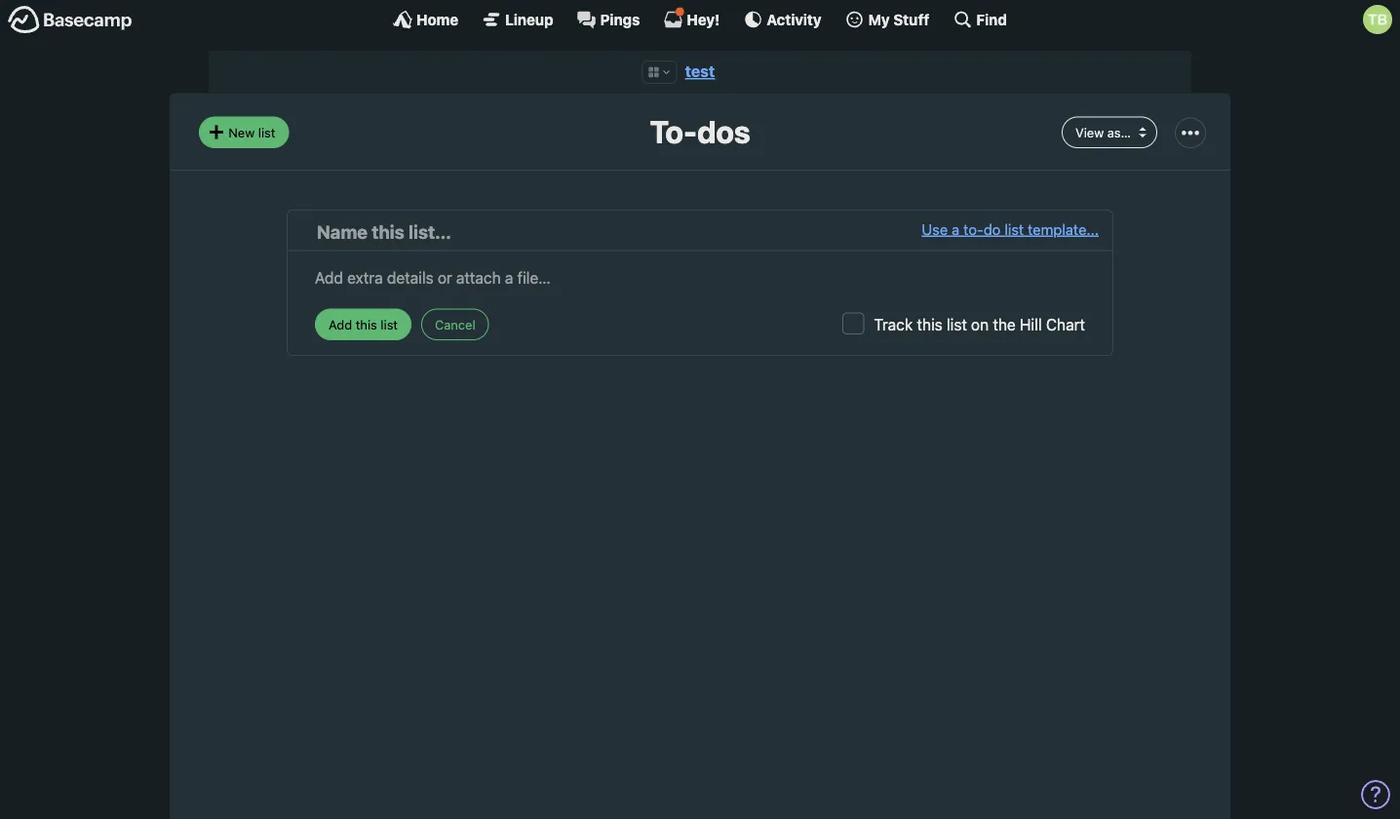Task type: describe. For each thing, give the bounding box(es) containing it.
home link
[[393, 10, 459, 29]]

use a to-do list template... link
[[922, 218, 1099, 245]]

hey!
[[687, 11, 720, 28]]

tim burton image
[[1363, 5, 1393, 34]]

cancel
[[435, 317, 476, 331]]

do
[[984, 220, 1001, 237]]

new
[[228, 125, 255, 139]]

track this list on the hill chart
[[874, 315, 1085, 333]]

to-
[[964, 220, 984, 237]]

view as…
[[1076, 125, 1131, 139]]

test
[[685, 62, 715, 80]]

use a to-do list template...
[[922, 220, 1099, 237]]

home
[[416, 11, 459, 28]]

use
[[922, 220, 948, 237]]

lineup
[[505, 11, 553, 28]]

view
[[1076, 125, 1104, 139]]

0 horizontal spatial list
[[258, 125, 275, 139]]



Task type: locate. For each thing, give the bounding box(es) containing it.
switch accounts image
[[8, 5, 133, 35]]

None text field
[[315, 261, 1085, 289]]

cancel button
[[421, 309, 489, 340]]

track
[[874, 315, 913, 333]]

a
[[952, 220, 960, 237]]

find button
[[953, 10, 1007, 29]]

list left on
[[947, 315, 967, 333]]

stuff
[[894, 11, 930, 28]]

main element
[[0, 0, 1400, 38]]

2 vertical spatial list
[[947, 315, 967, 333]]

new list
[[228, 125, 275, 139]]

None submit
[[315, 309, 412, 340]]

on
[[971, 315, 989, 333]]

find
[[976, 11, 1007, 28]]

to-
[[650, 113, 697, 150]]

this
[[917, 315, 943, 333]]

dos
[[697, 113, 750, 150]]

list
[[258, 125, 275, 139], [1005, 220, 1024, 237], [947, 315, 967, 333]]

hill chart
[[1020, 315, 1085, 333]]

0 vertical spatial list
[[258, 125, 275, 139]]

Name this list… text field
[[317, 218, 922, 245]]

activity link
[[743, 10, 822, 29]]

activity
[[767, 11, 822, 28]]

view as… button
[[1062, 116, 1158, 148]]

list right new
[[258, 125, 275, 139]]

hey! button
[[664, 7, 720, 29]]

1 horizontal spatial list
[[947, 315, 967, 333]]

pings button
[[577, 10, 640, 29]]

test link
[[685, 62, 715, 80]]

my stuff
[[868, 11, 930, 28]]

2 horizontal spatial list
[[1005, 220, 1024, 237]]

the
[[993, 315, 1016, 333]]

my stuff button
[[845, 10, 930, 29]]

to-dos
[[650, 113, 750, 150]]

my
[[868, 11, 890, 28]]

1 vertical spatial list
[[1005, 220, 1024, 237]]

as…
[[1108, 125, 1131, 139]]

list right do
[[1005, 220, 1024, 237]]

new list link
[[199, 116, 289, 148]]

template...
[[1028, 220, 1099, 237]]

pings
[[600, 11, 640, 28]]

lineup link
[[482, 10, 553, 29]]



Task type: vqa. For each thing, say whether or not it's contained in the screenshot.
project associated with Create a project template
no



